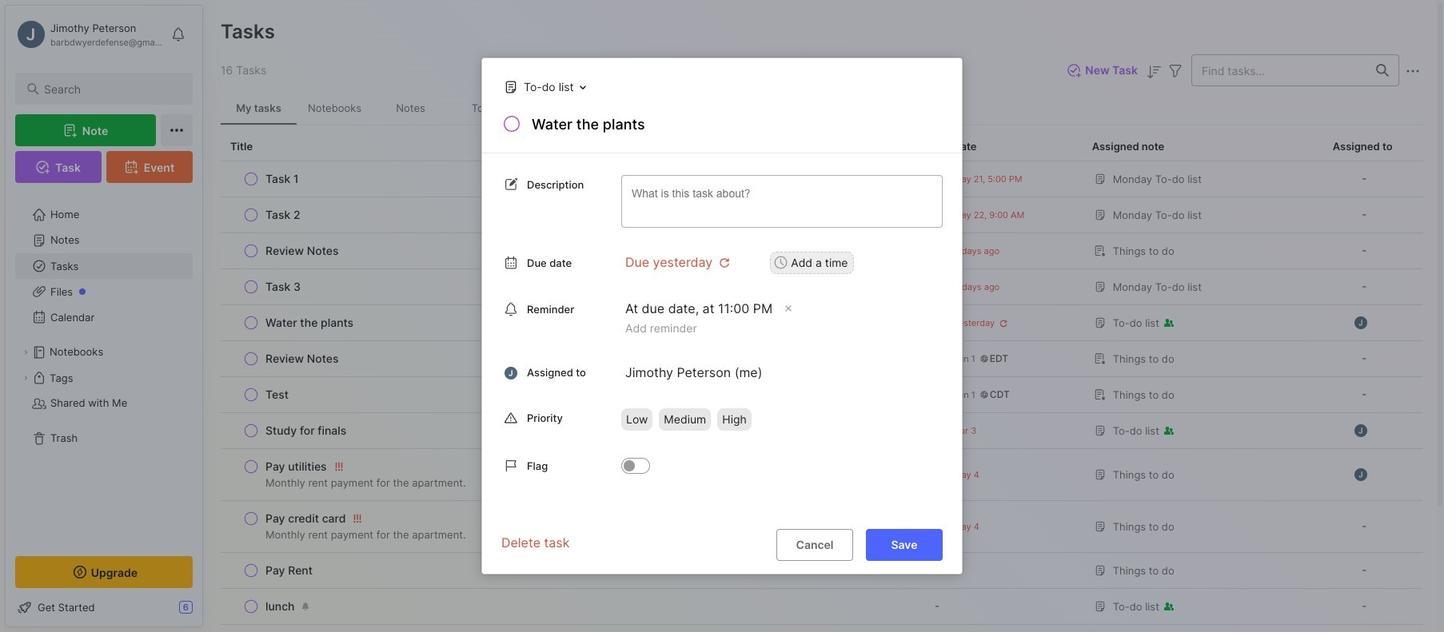 Task type: describe. For each thing, give the bounding box(es) containing it.
none search field inside main element
[[44, 79, 178, 98]]

review notes 2 cell
[[266, 243, 339, 259]]

2 cell from the left
[[922, 625, 1083, 633]]

1 cell from the left
[[221, 625, 922, 633]]

Go to note or move task field
[[496, 75, 592, 98]]

remove reminder 0 image
[[783, 303, 794, 314]]

task 1 0 cell
[[266, 171, 299, 187]]

task 3 3 cell
[[266, 279, 301, 295]]

Enter task text field
[[530, 114, 943, 142]]

3 cell from the left
[[1083, 625, 1303, 633]]

expand tags image
[[21, 373, 30, 383]]

Search text field
[[44, 82, 178, 97]]

pay utilities 8 cell
[[266, 459, 327, 475]]



Task type: locate. For each thing, give the bounding box(es) containing it.
task 2 1 cell
[[266, 207, 300, 223]]

cell
[[221, 625, 922, 633], [922, 625, 1083, 633], [1083, 625, 1303, 633], [1303, 625, 1423, 633]]

water the plants 4 cell
[[266, 315, 354, 331]]

Find tasks… text field
[[1192, 57, 1367, 84]]

main element
[[0, 0, 208, 633]]

study for finals 7 cell
[[266, 423, 347, 439]]

review notes 5 cell
[[266, 351, 339, 367]]

pay credit card 9 cell
[[266, 511, 346, 527]]

tree inside main element
[[6, 193, 202, 542]]

4 cell from the left
[[1303, 625, 1423, 633]]

None search field
[[44, 79, 178, 98]]

test 6 cell
[[266, 387, 289, 403]]

What is this task about? text field
[[621, 175, 943, 228]]

lunch 11 cell
[[266, 599, 295, 615]]

expand notebooks image
[[21, 348, 30, 357]]

tree
[[6, 193, 202, 542]]

row group
[[221, 162, 1423, 633]]

row
[[221, 162, 1423, 198], [230, 168, 913, 190], [221, 198, 1423, 234], [230, 204, 913, 226], [221, 234, 1423, 270], [230, 240, 913, 262], [221, 270, 1423, 306], [230, 276, 913, 298], [221, 306, 1423, 342], [230, 312, 913, 334], [221, 342, 1423, 377], [230, 348, 913, 370], [221, 377, 1423, 413], [230, 384, 913, 406], [221, 413, 1423, 449], [230, 420, 913, 442], [221, 449, 1423, 501], [230, 456, 913, 494], [221, 501, 1423, 553], [230, 508, 913, 546], [221, 553, 1423, 589], [230, 560, 913, 582], [221, 589, 1423, 625], [230, 596, 913, 618], [221, 625, 1423, 633]]

pay rent 10 cell
[[266, 563, 313, 579]]



Task type: vqa. For each thing, say whether or not it's contained in the screenshot.
bottommost tab list
no



